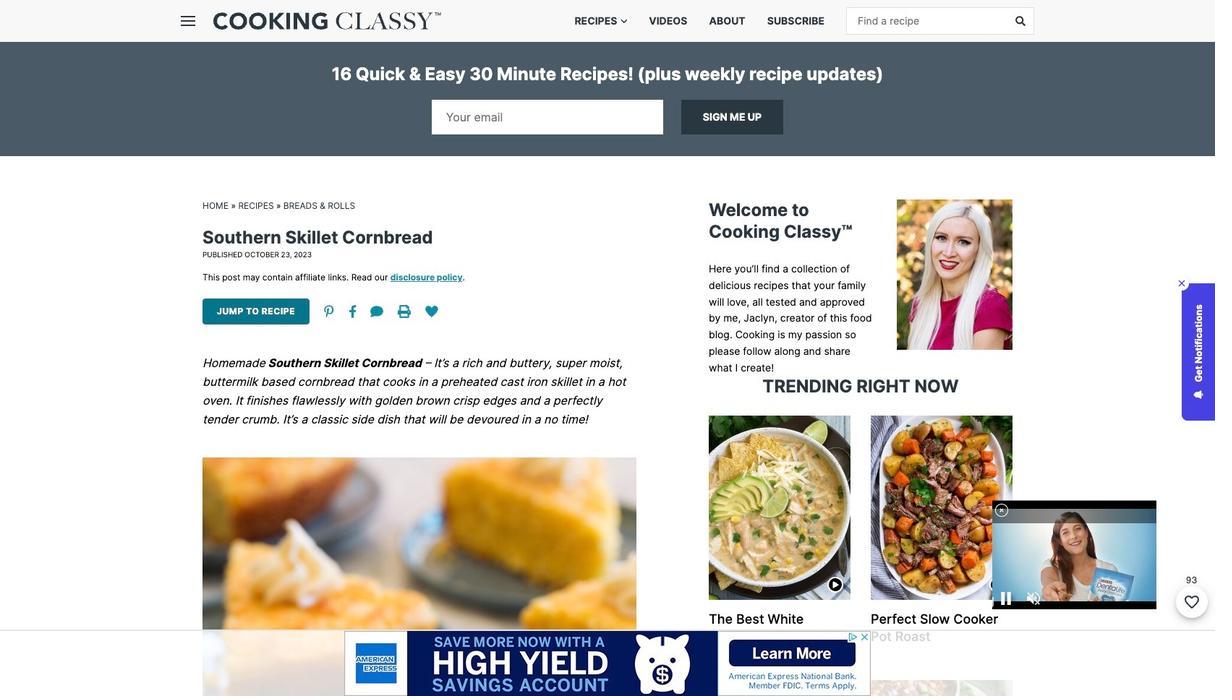 Task type: describe. For each thing, give the bounding box(es) containing it.
advertisement element
[[344, 632, 871, 697]]

Find a recipe text field
[[847, 8, 1007, 34]]

cooking classy image
[[213, 12, 441, 30]]

whi image
[[709, 416, 851, 601]]

no bake cookies image
[[709, 681, 851, 697]]

slice of southern cornbread shown on a plate, it's topped with a swirl of honey butter. image
[[203, 458, 637, 697]]



Task type: locate. For each thing, give the bounding box(es) containing it.
two servings of taco soup in white bowls over a white platter. image
[[871, 681, 1013, 697]]

None submit
[[682, 100, 784, 135]]

jaclyn bell image
[[897, 200, 1013, 350]]

volume muted image
[[1028, 593, 1041, 608]]

slow cooker pot roast with potatoes and carrots on a white oval serving platter set over marble. image
[[871, 416, 1013, 601]]

Your email email field
[[432, 100, 664, 135]]

pause image
[[1000, 593, 1013, 608]]



Task type: vqa. For each thing, say whether or not it's contained in the screenshot.
'your email' "email field"
yes



